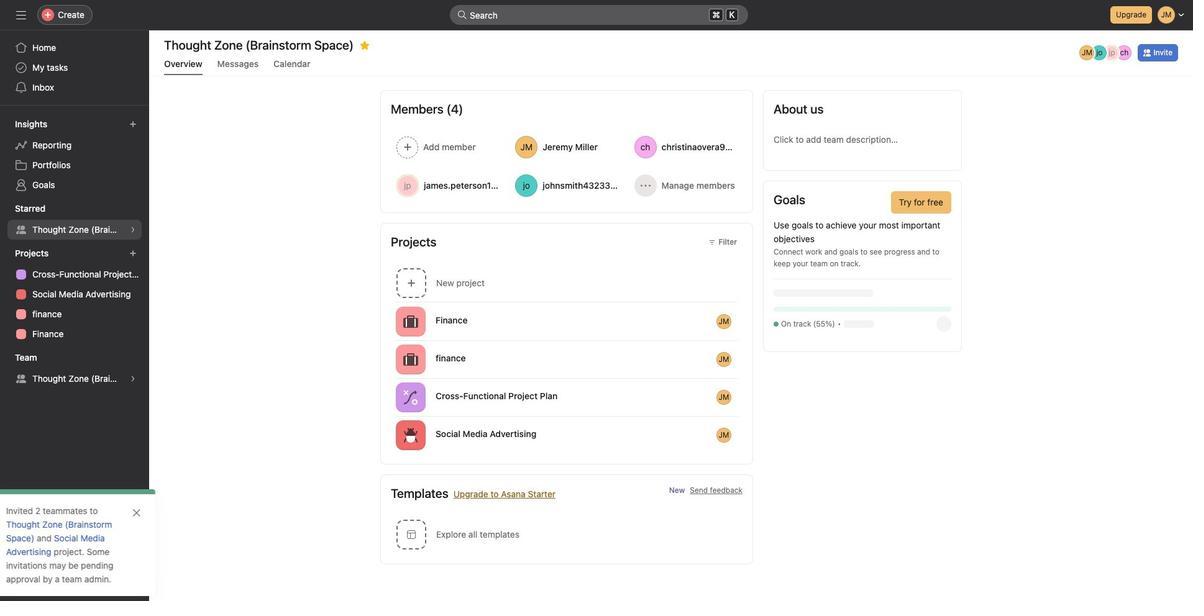 Task type: vqa. For each thing, say whether or not it's contained in the screenshot.
to in the "button"
no



Task type: describe. For each thing, give the bounding box(es) containing it.
remove from starred image
[[360, 40, 370, 50]]

briefcase image
[[404, 314, 419, 329]]

starred element
[[0, 198, 149, 243]]

insights element
[[0, 113, 149, 198]]

teams element
[[0, 347, 149, 392]]

see details, thought zone (brainstorm space) image
[[129, 376, 137, 383]]

new project or portfolio image
[[129, 250, 137, 257]]

4 list item from the top
[[381, 417, 753, 455]]

see details, thought zone (brainstorm space) image
[[129, 226, 137, 234]]



Task type: locate. For each thing, give the bounding box(es) containing it.
2 list item from the top
[[381, 341, 753, 379]]

Search tasks, projects, and more text field
[[450, 5, 749, 25]]

bug image
[[404, 428, 419, 443]]

3 list item from the top
[[381, 379, 753, 417]]

briefcase image
[[404, 352, 419, 367]]

filter projects image
[[709, 239, 717, 246]]

global element
[[0, 30, 149, 105]]

prominent image
[[458, 10, 468, 20]]

projects element
[[0, 243, 149, 347]]

list item
[[381, 303, 753, 341], [381, 341, 753, 379], [381, 379, 753, 417], [381, 417, 753, 455]]

None field
[[450, 5, 749, 25]]

close image
[[135, 509, 145, 519]]

new insights image
[[129, 121, 137, 128]]

1 list item from the top
[[381, 303, 753, 341]]

hide sidebar image
[[16, 10, 26, 20]]

line_and_symbols image
[[404, 390, 419, 405]]



